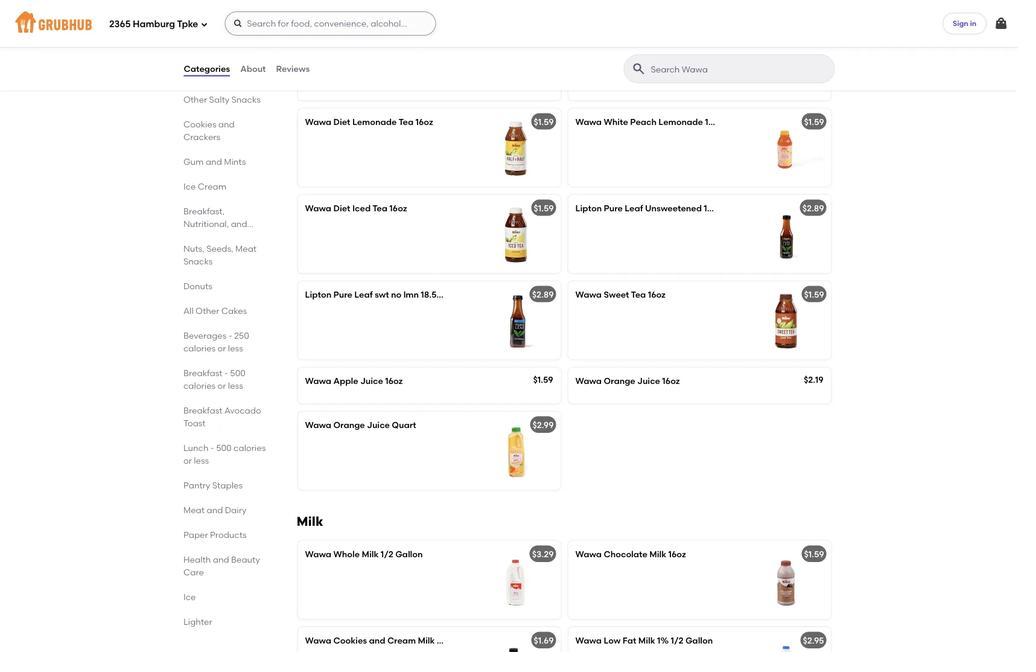 Task type: describe. For each thing, give the bounding box(es) containing it.
cookies and crackers
[[183, 119, 234, 142]]

sign
[[953, 19, 969, 28]]

wawa cookies and cream milk 16oz image
[[471, 627, 561, 652]]

cakes
[[221, 306, 247, 316]]

0 horizontal spatial svg image
[[201, 21, 208, 28]]

calories for breakfast - 500 calories or less
[[183, 380, 215, 391]]

$1.69
[[534, 636, 554, 646]]

2 lemonade from the left
[[659, 117, 703, 127]]

wawa diet iced tea half gallon image
[[471, 22, 561, 101]]

wawa for wawa diet lemonade tea 16oz
[[305, 117, 332, 127]]

orange for 16oz
[[604, 376, 636, 386]]

iced for half
[[353, 30, 371, 41]]

wawa diet lemonade tea 16oz image
[[471, 109, 561, 187]]

cookies and crackers tab
[[183, 118, 268, 143]]

$2.95
[[803, 636, 825, 646]]

oz
[[439, 289, 448, 300]]

$2.89 for lipton pure leaf unsweetened 18.5oz
[[803, 203, 825, 213]]

breakfast for breakfast - 500 calories or less
[[183, 368, 222, 378]]

1 horizontal spatial svg image
[[233, 19, 243, 28]]

wawa white peach lemonade 16oz image
[[741, 109, 832, 187]]

lipton for lipton pure leaf swt no lmn 18.5 oz
[[305, 289, 332, 300]]

no
[[391, 289, 402, 300]]

wawa for wawa diet iced tea half gallon
[[305, 30, 332, 41]]

main navigation navigation
[[0, 0, 1019, 47]]

wawa apple juice 16oz
[[305, 376, 403, 386]]

wawa strawberry lemonade 16oz image
[[741, 22, 832, 101]]

500 for lunch
[[216, 443, 231, 453]]

juice for wawa orange juice 16oz
[[638, 376, 661, 386]]

1 horizontal spatial cookies
[[334, 636, 367, 646]]

nuts, seeds, meat snacks tab
[[183, 242, 268, 267]]

$2.19
[[804, 375, 824, 385]]

wawa orange juice quart
[[305, 420, 416, 430]]

ice cream
[[183, 181, 226, 191]]

in
[[971, 19, 977, 28]]

lunch
[[183, 443, 208, 453]]

other salty snacks
[[183, 94, 260, 104]]

18.5oz
[[704, 203, 729, 213]]

and for beauty
[[213, 554, 229, 565]]

gum and mints tab
[[183, 155, 268, 168]]

pure for swt
[[334, 289, 353, 300]]

low
[[604, 636, 621, 646]]

avocado
[[224, 405, 261, 415]]

meat inside breakfast, nutritional, and granola bars nuts, seeds, meat snacks
[[235, 243, 256, 254]]

reviews
[[276, 64, 310, 74]]

Search for food, convenience, alcohol... search field
[[225, 11, 436, 36]]

calories for lunch - 500 calories or less
[[233, 443, 266, 453]]

gallon inside wawa diet iced tea half gallon 'button'
[[409, 30, 436, 41]]

18.5
[[421, 289, 437, 300]]

health and beauty care tab
[[183, 553, 268, 578]]

1 horizontal spatial 1/2
[[671, 636, 684, 646]]

wawa sweet tea 16oz image
[[741, 281, 832, 360]]

paper
[[183, 530, 208, 540]]

$1.59 for wawa chocolate milk 16oz
[[805, 549, 825, 560]]

cream inside tab
[[198, 181, 226, 191]]

sign in button
[[943, 13, 987, 34]]

lunch - 500 calories or less tab
[[183, 441, 268, 467]]

diet for wawa diet lemonade tea 16oz
[[334, 117, 351, 127]]

snacks inside breakfast, nutritional, and granola bars nuts, seeds, meat snacks
[[183, 256, 212, 266]]

peach
[[631, 117, 657, 127]]

wawa for wawa orange juice 16oz
[[576, 376, 602, 386]]

nutritional,
[[183, 219, 229, 229]]

other inside "all other cakes" tab
[[195, 306, 219, 316]]

lighter tab
[[183, 615, 268, 628]]

health and beauty care
[[183, 554, 260, 577]]

breakfast for breakfast avocado toast
[[183, 405, 222, 415]]

all other cakes
[[183, 306, 247, 316]]

lunch - 500 calories or less
[[183, 443, 266, 466]]

pantry staples
[[183, 480, 242, 490]]

pantry staples tab
[[183, 479, 268, 492]]

1%
[[658, 636, 669, 646]]

all
[[183, 306, 193, 316]]

beverages - 250 calories or less
[[183, 330, 249, 353]]

1 vertical spatial gallon
[[396, 549, 423, 560]]

paper products tab
[[183, 528, 268, 541]]

about button
[[240, 47, 267, 91]]

and for dairy
[[206, 505, 223, 515]]

lipton pure leaf unsweetened 18.5oz image
[[741, 195, 832, 273]]

meat inside tab
[[183, 505, 204, 515]]

1 vertical spatial cream
[[388, 636, 416, 646]]

beverages
[[183, 330, 226, 341]]

donuts tab
[[183, 280, 268, 292]]

sweet
[[604, 289, 630, 300]]

$3.29
[[532, 549, 554, 560]]

quart
[[392, 420, 416, 430]]

breakfast - 500 calories or less
[[183, 368, 245, 391]]

500 for breakfast
[[230, 368, 245, 378]]

chocolate
[[604, 549, 648, 560]]

and for mints
[[206, 156, 222, 167]]

breakfast, nutritional, and granola bars tab
[[183, 205, 268, 242]]

mints
[[224, 156, 246, 167]]

unsweetened
[[645, 203, 702, 213]]

beauty
[[231, 554, 260, 565]]

snacks inside tab
[[231, 94, 260, 104]]

diet for wawa diet iced tea half gallon
[[334, 30, 351, 41]]

magnifying glass icon image
[[632, 62, 646, 76]]

diet for wawa diet iced tea 16oz
[[334, 203, 351, 213]]

wawa whole milk 1/2 gallon
[[305, 549, 423, 560]]

wawa for wawa whole milk 1/2 gallon
[[305, 549, 332, 560]]

nuts,
[[183, 243, 204, 254]]

paper products
[[183, 530, 246, 540]]

meat and dairy
[[183, 505, 246, 515]]

calories for beverages - 250 calories or less
[[183, 343, 215, 353]]

sign in
[[953, 19, 977, 28]]

$1.59 for wawa sweet tea 16oz
[[805, 289, 825, 300]]

wawa orange juice quart image
[[471, 412, 561, 490]]

- for lunch
[[210, 443, 214, 453]]

leaf for swt
[[355, 289, 373, 300]]

whole
[[334, 549, 360, 560]]

beverages - 250 calories or less tab
[[183, 329, 268, 354]]

hamburg
[[133, 19, 175, 30]]

ice tab
[[183, 591, 268, 603]]

and inside breakfast, nutritional, and granola bars nuts, seeds, meat snacks
[[231, 219, 247, 229]]

granola
[[183, 231, 217, 242]]

dairy
[[225, 505, 246, 515]]

breakfast,
[[183, 206, 224, 216]]

lmn
[[404, 289, 419, 300]]



Task type: vqa. For each thing, say whether or not it's contained in the screenshot.


Task type: locate. For each thing, give the bounding box(es) containing it.
calories inside breakfast - 500 calories or less
[[183, 380, 215, 391]]

ice down the gum
[[183, 181, 196, 191]]

1 horizontal spatial pure
[[604, 203, 623, 213]]

tea for wawa diet iced tea half gallon
[[373, 30, 388, 41]]

1 vertical spatial pure
[[334, 289, 353, 300]]

breakfast inside breakfast - 500 calories or less
[[183, 368, 222, 378]]

0 vertical spatial leaf
[[625, 203, 643, 213]]

wawa for wawa white peach lemonade 16oz
[[576, 117, 602, 127]]

1 vertical spatial lipton
[[305, 289, 332, 300]]

$2.89 for lipton pure leaf swt no lmn 18.5 oz
[[532, 289, 554, 300]]

1 vertical spatial meat
[[183, 505, 204, 515]]

breakfast inside the 'breakfast avocado toast'
[[183, 405, 222, 415]]

wawa for wawa low fat milk 1% 1/2 gallon
[[576, 636, 602, 646]]

1 vertical spatial less
[[228, 380, 243, 391]]

1 vertical spatial leaf
[[355, 289, 373, 300]]

tpke
[[177, 19, 198, 30]]

500 right lunch
[[216, 443, 231, 453]]

- inside breakfast - 500 calories or less
[[224, 368, 228, 378]]

- left the 250
[[228, 330, 232, 341]]

orange for quart
[[334, 420, 365, 430]]

1 horizontal spatial leaf
[[625, 203, 643, 213]]

1 iced from the top
[[353, 30, 371, 41]]

2 vertical spatial diet
[[334, 203, 351, 213]]

pure for unsweetened
[[604, 203, 623, 213]]

wawa orange juice 16oz
[[576, 376, 680, 386]]

wawa diet iced tea half gallon button
[[298, 22, 561, 101]]

$1.59 for wawa diet iced tea 16oz
[[534, 203, 554, 213]]

other left salty
[[183, 94, 207, 104]]

swt
[[375, 289, 389, 300]]

lipton for lipton pure leaf unsweetened 18.5oz
[[576, 203, 602, 213]]

staples
[[212, 480, 242, 490]]

wawa sweet tea 16oz
[[576, 289, 666, 300]]

tea for wawa diet iced tea 16oz
[[373, 203, 388, 213]]

0 horizontal spatial snacks
[[183, 256, 212, 266]]

snacks right salty
[[231, 94, 260, 104]]

$1.59 for wawa white peach lemonade 16oz
[[805, 117, 825, 127]]

meat down 'bars'
[[235, 243, 256, 254]]

- inside beverages - 250 calories or less
[[228, 330, 232, 341]]

1 vertical spatial calories
[[183, 380, 215, 391]]

other right the all
[[195, 306, 219, 316]]

gum
[[183, 156, 204, 167]]

or inside beverages - 250 calories or less
[[217, 343, 226, 353]]

less inside breakfast - 500 calories or less
[[228, 380, 243, 391]]

calories inside beverages - 250 calories or less
[[183, 343, 215, 353]]

0 vertical spatial ice
[[183, 181, 196, 191]]

calories up the toast
[[183, 380, 215, 391]]

0 vertical spatial meat
[[235, 243, 256, 254]]

or down lunch
[[183, 455, 192, 466]]

1 vertical spatial ice
[[183, 592, 196, 602]]

calories
[[183, 343, 215, 353], [183, 380, 215, 391], [233, 443, 266, 453]]

2 vertical spatial -
[[210, 443, 214, 453]]

2365 hamburg tpke
[[109, 19, 198, 30]]

lemonade
[[353, 117, 397, 127], [659, 117, 703, 127]]

wawa inside 'button'
[[305, 30, 332, 41]]

or inside 'lunch - 500 calories or less'
[[183, 455, 192, 466]]

less down lunch
[[194, 455, 209, 466]]

wawa diet iced tea half gallon
[[305, 30, 436, 41]]

0 horizontal spatial cream
[[198, 181, 226, 191]]

lipton
[[576, 203, 602, 213], [305, 289, 332, 300]]

1 diet from the top
[[334, 30, 351, 41]]

2365
[[109, 19, 131, 30]]

svg image
[[233, 19, 243, 28], [201, 21, 208, 28]]

about
[[240, 64, 266, 74]]

lipton pure leaf swt no lmn 18.5 oz image
[[471, 281, 561, 360]]

1 lemonade from the left
[[353, 117, 397, 127]]

1 horizontal spatial cream
[[388, 636, 416, 646]]

0 vertical spatial less
[[228, 343, 243, 353]]

tea inside 'button'
[[373, 30, 388, 41]]

$2.89
[[803, 203, 825, 213], [532, 289, 554, 300]]

ice
[[183, 181, 196, 191], [183, 592, 196, 602]]

or inside breakfast - 500 calories or less
[[217, 380, 226, 391]]

pure left swt
[[334, 289, 353, 300]]

white
[[604, 117, 629, 127]]

wawa for wawa apple juice 16oz
[[305, 376, 332, 386]]

$1.59 for wawa diet lemonade tea 16oz
[[534, 117, 554, 127]]

diet inside 'button'
[[334, 30, 351, 41]]

16oz
[[416, 117, 433, 127], [705, 117, 723, 127], [390, 203, 407, 213], [648, 289, 666, 300], [385, 376, 403, 386], [663, 376, 680, 386], [669, 549, 686, 560], [437, 636, 455, 646]]

meat
[[235, 243, 256, 254], [183, 505, 204, 515]]

meat and dairy tab
[[183, 504, 268, 516]]

less inside 'lunch - 500 calories or less'
[[194, 455, 209, 466]]

lipton pure leaf swt no lmn 18.5 oz
[[305, 289, 448, 300]]

wawa diet lemonade tea 16oz
[[305, 117, 433, 127]]

1/2 right 1%
[[671, 636, 684, 646]]

0 horizontal spatial cookies
[[183, 119, 216, 129]]

snacks down nuts,
[[183, 256, 212, 266]]

tea
[[373, 30, 388, 41], [399, 117, 414, 127], [373, 203, 388, 213], [631, 289, 646, 300]]

pure
[[604, 203, 623, 213], [334, 289, 353, 300]]

and for crackers
[[218, 119, 234, 129]]

or up the 'breakfast avocado toast'
[[217, 380, 226, 391]]

0 vertical spatial calories
[[183, 343, 215, 353]]

categories button
[[183, 47, 231, 91]]

wawa cookies and cream milk 16oz
[[305, 636, 455, 646]]

500 down beverages - 250 calories or less "tab"
[[230, 368, 245, 378]]

Search Wawa search field
[[650, 63, 831, 75]]

pantry
[[183, 480, 210, 490]]

wawa for wawa diet iced tea 16oz
[[305, 203, 332, 213]]

less down the 250
[[228, 343, 243, 353]]

breakfast avocado toast tab
[[183, 404, 268, 429]]

1 vertical spatial diet
[[334, 117, 351, 127]]

1 vertical spatial orange
[[334, 420, 365, 430]]

breakfast - 500 calories or less tab
[[183, 367, 268, 392]]

1 horizontal spatial lemonade
[[659, 117, 703, 127]]

breakfast down beverages - 250 calories or less
[[183, 368, 222, 378]]

health
[[183, 554, 211, 565]]

wawa for wawa cookies and cream milk 16oz
[[305, 636, 332, 646]]

1 vertical spatial breakfast
[[183, 405, 222, 415]]

half
[[390, 30, 407, 41]]

2 horizontal spatial -
[[228, 330, 232, 341]]

ice for ice
[[183, 592, 196, 602]]

ice cream tab
[[183, 180, 268, 193]]

wawa diet iced tea 16oz image
[[471, 195, 561, 273]]

or
[[217, 343, 226, 353], [217, 380, 226, 391], [183, 455, 192, 466]]

wawa white peach lemonade 16oz
[[576, 117, 723, 127]]

gum and mints
[[183, 156, 246, 167]]

0 vertical spatial $2.89
[[803, 203, 825, 213]]

- for breakfast
[[224, 368, 228, 378]]

less inside beverages - 250 calories or less
[[228, 343, 243, 353]]

0 vertical spatial snacks
[[231, 94, 260, 104]]

1 vertical spatial iced
[[353, 203, 371, 213]]

500 inside breakfast - 500 calories or less
[[230, 368, 245, 378]]

0 vertical spatial or
[[217, 343, 226, 353]]

categories
[[184, 64, 230, 74]]

crackers
[[183, 132, 220, 142]]

wawa
[[305, 30, 332, 41], [305, 117, 332, 127], [576, 117, 602, 127], [305, 203, 332, 213], [576, 289, 602, 300], [305, 376, 332, 386], [576, 376, 602, 386], [305, 420, 332, 430], [305, 549, 332, 560], [576, 549, 602, 560], [305, 636, 332, 646], [576, 636, 602, 646]]

calories down beverages at the bottom of page
[[183, 343, 215, 353]]

1 vertical spatial -
[[224, 368, 228, 378]]

apple
[[334, 376, 358, 386]]

$2.99
[[533, 420, 554, 430]]

svg image right tpke
[[201, 21, 208, 28]]

- down beverages - 250 calories or less "tab"
[[224, 368, 228, 378]]

0 vertical spatial breakfast
[[183, 368, 222, 378]]

0 vertical spatial -
[[228, 330, 232, 341]]

wawa for wawa sweet tea 16oz
[[576, 289, 602, 300]]

1 horizontal spatial orange
[[604, 376, 636, 386]]

wawa low fat milk 1% 1/2 gallon
[[576, 636, 713, 646]]

lighter
[[183, 617, 212, 627]]

less for lunch
[[194, 455, 209, 466]]

0 vertical spatial other
[[183, 94, 207, 104]]

2 diet from the top
[[334, 117, 351, 127]]

tea for wawa diet lemonade tea 16oz
[[399, 117, 414, 127]]

less for beverages
[[228, 343, 243, 353]]

0 vertical spatial gallon
[[409, 30, 436, 41]]

and inside health and beauty care
[[213, 554, 229, 565]]

gallon
[[409, 30, 436, 41], [396, 549, 423, 560], [686, 636, 713, 646]]

0 vertical spatial 1/2
[[381, 549, 394, 560]]

0 vertical spatial cream
[[198, 181, 226, 191]]

or for lunch
[[183, 455, 192, 466]]

wawa chocolate milk 16oz
[[576, 549, 686, 560]]

2 vertical spatial calories
[[233, 443, 266, 453]]

diet
[[334, 30, 351, 41], [334, 117, 351, 127], [334, 203, 351, 213]]

1 breakfast from the top
[[183, 368, 222, 378]]

juice for wawa orange juice quart
[[367, 420, 390, 430]]

- for beverages
[[228, 330, 232, 341]]

0 horizontal spatial leaf
[[355, 289, 373, 300]]

juice for wawa apple juice 16oz
[[360, 376, 383, 386]]

2 iced from the top
[[353, 203, 371, 213]]

0 horizontal spatial orange
[[334, 420, 365, 430]]

3 diet from the top
[[334, 203, 351, 213]]

calories down avocado
[[233, 443, 266, 453]]

0 horizontal spatial meat
[[183, 505, 204, 515]]

wawa whole milk 1/2 gallon image
[[471, 541, 561, 620]]

salty
[[209, 94, 229, 104]]

1 ice from the top
[[183, 181, 196, 191]]

less up avocado
[[228, 380, 243, 391]]

2 vertical spatial less
[[194, 455, 209, 466]]

other inside the other salty snacks tab
[[183, 94, 207, 104]]

iced for 16oz
[[353, 203, 371, 213]]

calories inside 'lunch - 500 calories or less'
[[233, 443, 266, 453]]

other salty snacks tab
[[183, 93, 268, 106]]

iced inside 'button'
[[353, 30, 371, 41]]

fat
[[623, 636, 637, 646]]

breakfast up the toast
[[183, 405, 222, 415]]

breakfast
[[183, 368, 222, 378], [183, 405, 222, 415]]

1 vertical spatial other
[[195, 306, 219, 316]]

less for breakfast
[[228, 380, 243, 391]]

donuts
[[183, 281, 212, 291]]

0 vertical spatial iced
[[353, 30, 371, 41]]

- inside 'lunch - 500 calories or less'
[[210, 443, 214, 453]]

seeds,
[[206, 243, 233, 254]]

0 horizontal spatial $2.89
[[532, 289, 554, 300]]

1 vertical spatial cookies
[[334, 636, 367, 646]]

or for breakfast
[[217, 380, 226, 391]]

wawa diet iced tea 16oz
[[305, 203, 407, 213]]

0 horizontal spatial lipton
[[305, 289, 332, 300]]

0 horizontal spatial -
[[210, 443, 214, 453]]

1 horizontal spatial -
[[224, 368, 228, 378]]

1 vertical spatial 1/2
[[671, 636, 684, 646]]

1 horizontal spatial meat
[[235, 243, 256, 254]]

or down beverages at the bottom of page
[[217, 343, 226, 353]]

cream
[[198, 181, 226, 191], [388, 636, 416, 646]]

all other cakes tab
[[183, 304, 268, 317]]

leaf for unsweetened
[[625, 203, 643, 213]]

ice inside 'tab'
[[183, 592, 196, 602]]

wawa for wawa chocolate milk 16oz
[[576, 549, 602, 560]]

and inside cookies and crackers
[[218, 119, 234, 129]]

wawa for wawa orange juice quart
[[305, 420, 332, 430]]

250
[[234, 330, 249, 341]]

leaf left unsweetened
[[625, 203, 643, 213]]

1 horizontal spatial lipton
[[576, 203, 602, 213]]

care
[[183, 567, 204, 577]]

breakfast, nutritional, and granola bars nuts, seeds, meat snacks
[[183, 206, 256, 266]]

ice down the care
[[183, 592, 196, 602]]

- right lunch
[[210, 443, 214, 453]]

svg image up about
[[233, 19, 243, 28]]

1 horizontal spatial $2.89
[[803, 203, 825, 213]]

toast
[[183, 418, 205, 428]]

0 vertical spatial diet
[[334, 30, 351, 41]]

0 horizontal spatial lemonade
[[353, 117, 397, 127]]

1 vertical spatial snacks
[[183, 256, 212, 266]]

lipton pure leaf unsweetened 18.5oz
[[576, 203, 729, 213]]

meat up paper
[[183, 505, 204, 515]]

ice for ice cream
[[183, 181, 196, 191]]

2 vertical spatial or
[[183, 455, 192, 466]]

ice inside tab
[[183, 181, 196, 191]]

0 vertical spatial 500
[[230, 368, 245, 378]]

breakfast avocado toast
[[183, 405, 261, 428]]

1 vertical spatial 500
[[216, 443, 231, 453]]

2 ice from the top
[[183, 592, 196, 602]]

500 inside 'lunch - 500 calories or less'
[[216, 443, 231, 453]]

or for beverages
[[217, 343, 226, 353]]

wawa chocolate milk 16oz image
[[741, 541, 832, 620]]

leaf left swt
[[355, 289, 373, 300]]

iced
[[353, 30, 371, 41], [353, 203, 371, 213]]

wawa low fat milk 1% 1/2 gallon image
[[741, 627, 832, 652]]

milk
[[297, 514, 323, 529], [362, 549, 379, 560], [650, 549, 667, 560], [418, 636, 435, 646], [639, 636, 656, 646]]

svg image
[[994, 16, 1009, 31]]

0 horizontal spatial pure
[[334, 289, 353, 300]]

2 breakfast from the top
[[183, 405, 222, 415]]

reviews button
[[276, 47, 311, 91]]

1/2 right whole
[[381, 549, 394, 560]]

1 horizontal spatial snacks
[[231, 94, 260, 104]]

products
[[210, 530, 246, 540]]

-
[[228, 330, 232, 341], [224, 368, 228, 378], [210, 443, 214, 453]]

cookies inside cookies and crackers
[[183, 119, 216, 129]]

1 vertical spatial or
[[217, 380, 226, 391]]

0 vertical spatial cookies
[[183, 119, 216, 129]]

1 vertical spatial $2.89
[[532, 289, 554, 300]]

bars
[[219, 231, 237, 242]]

cookies
[[183, 119, 216, 129], [334, 636, 367, 646]]

pure left unsweetened
[[604, 203, 623, 213]]

0 vertical spatial lipton
[[576, 203, 602, 213]]

2 vertical spatial gallon
[[686, 636, 713, 646]]

0 horizontal spatial 1/2
[[381, 549, 394, 560]]

0 vertical spatial orange
[[604, 376, 636, 386]]

$1.59
[[534, 117, 554, 127], [805, 117, 825, 127], [534, 203, 554, 213], [805, 289, 825, 300], [533, 375, 553, 385], [805, 549, 825, 560]]

0 vertical spatial pure
[[604, 203, 623, 213]]



